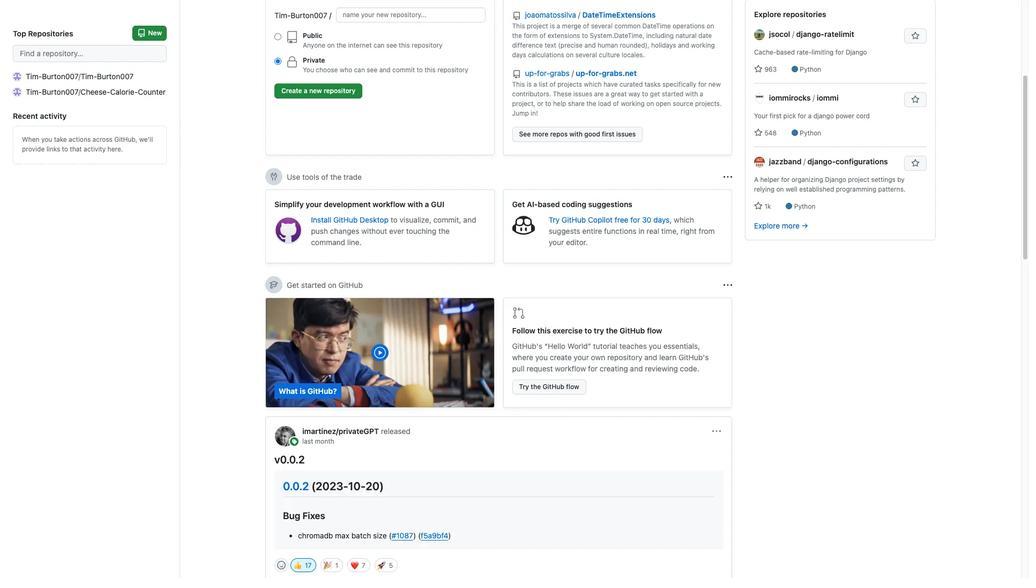 Task type: describe. For each thing, give the bounding box(es) containing it.
actions
[[69, 136, 91, 144]]

recent
[[13, 111, 38, 121]]

new link
[[133, 26, 167, 41]]

card preview element
[[274, 471, 723, 551]]

with inside this is a list of projects which have curated tasks specifically for new contributors. these issues are a great way to get started with a project, or to help share the load of working on open source projects. jump in!
[[685, 90, 698, 98]]

star this repository image for jazzband / django-configurations
[[911, 159, 920, 168]]

repositories
[[783, 10, 826, 19]]

flow inside try the github flow link
[[566, 383, 579, 391]]

these
[[553, 90, 572, 98]]

share
[[568, 100, 585, 108]]

days
[[512, 51, 526, 59]]

fixes
[[303, 511, 325, 522]]

of down great
[[613, 100, 619, 108]]

which suggests entire functions in real time, right from your editor.
[[549, 215, 715, 247]]

is inside this project is a merge of several common datetime operations on the form of  extensions to system.datetime, including natural date difference text (precise and human rounded), holidays and working days calculations on several culture locales.
[[550, 22, 555, 30]]

and right creating
[[630, 364, 643, 374]]

2 horizontal spatial you
[[649, 342, 661, 351]]

explore for explore repositories
[[754, 10, 781, 19]]

/ inside create a new repository element
[[329, 10, 332, 20]]

the inside this is a list of projects which have curated tasks specifically for new contributors. these issues are a great way to get started with a project, or to help share the load of working on open source projects. jump in!
[[587, 100, 596, 108]]

(2023-
[[311, 480, 348, 493]]

the down request
[[531, 383, 541, 391]]

list
[[539, 80, 548, 88]]

first inside explore repositories navigation
[[770, 112, 782, 120]]

commit
[[392, 66, 415, 74]]

to right or in the right of the page
[[545, 100, 551, 108]]

suggestions
[[588, 200, 632, 209]]

up-for-grabs / up-for-grabs.net
[[525, 69, 637, 78]]

tasks
[[645, 80, 661, 88]]

Repository name text field
[[336, 8, 485, 23]]

see inside private you choose who can see and commit to this repository
[[367, 66, 378, 74]]

0 vertical spatial django
[[846, 48, 867, 56]]

top
[[13, 29, 26, 38]]

in
[[639, 227, 645, 236]]

django inside the a helper for organizing django project settings by relying on well established programming patterns.
[[825, 176, 846, 184]]

what is github? element
[[265, 298, 494, 408]]

create a new repository
[[281, 87, 356, 95]]

started inside this is a list of projects which have curated tasks specifically for new contributors. these issues are a great way to get started with a project, or to help share the load of working on open source projects. jump in!
[[662, 90, 683, 98]]

line.
[[347, 238, 362, 247]]

1 vertical spatial based
[[538, 200, 560, 209]]

pick
[[783, 112, 796, 120]]

2 vertical spatial with
[[407, 200, 423, 209]]

calculations
[[528, 51, 564, 59]]

datetime
[[642, 22, 671, 30]]

@jsocol profile image
[[754, 30, 765, 40]]

request
[[527, 364, 553, 374]]

your
[[754, 112, 768, 120]]

github desktop image
[[274, 217, 302, 245]]

0 vertical spatial flow
[[647, 326, 662, 336]]

without
[[361, 227, 387, 236]]

explore more → link
[[754, 221, 808, 230]]

changes
[[330, 227, 359, 236]]

burton007 for tim-burton007 /
[[291, 10, 327, 20]]

Find a repository… text field
[[13, 45, 167, 62]]

the left the "trade" at top left
[[330, 172, 341, 181]]

2 up- from the left
[[576, 69, 588, 78]]

ever
[[389, 227, 404, 236]]

chromadb max batch size ( #1087 ) ( f5a9bf4 )
[[298, 532, 451, 541]]

pull
[[512, 364, 525, 374]]

2 ) from the left
[[448, 532, 451, 541]]

star image for iommirocks
[[754, 129, 763, 137]]

choose
[[316, 66, 338, 74]]

repository inside github's "hello world" tutorial teaches you essentials, where you create your own repository and learn github's pull request workflow for creating and reviewing code.
[[607, 353, 642, 362]]

a
[[754, 176, 758, 184]]

this inside private you choose who can see and commit to this repository
[[425, 66, 436, 74]]

configurations
[[836, 157, 888, 166]]

1 vertical spatial github's
[[679, 353, 709, 362]]

imartinez/privategpt released
[[302, 427, 410, 436]]

coding
[[562, 200, 586, 209]]

1 vertical spatial python
[[800, 129, 821, 137]]

have
[[604, 80, 618, 88]]

play image
[[373, 347, 386, 360]]

in!
[[531, 109, 538, 117]]

get ai-based coding suggestions
[[512, 200, 632, 209]]

github,
[[114, 136, 137, 144]]

follow
[[512, 326, 535, 336]]

your inside "which suggests entire functions in real time, right from your editor."
[[549, 238, 564, 247]]

on down the (precise
[[566, 51, 574, 59]]

🎉 1
[[324, 561, 338, 572]]

learn
[[659, 353, 677, 362]]

of right form
[[540, 32, 546, 40]]

cheese-
[[81, 87, 110, 96]]

see more repos with good first issues
[[519, 130, 636, 138]]

jazzband / django-configurations
[[769, 157, 888, 166]]

for right limiting at the top of page
[[835, 48, 844, 56]]

try for try the github flow
[[519, 383, 529, 391]]

0 horizontal spatial github's
[[512, 342, 542, 351]]

explore repositories navigation
[[745, 0, 936, 241]]

load
[[598, 100, 611, 108]]

github up teaches
[[620, 326, 645, 336]]

text
[[545, 41, 556, 49]]

open
[[656, 100, 671, 108]]

source
[[673, 100, 693, 108]]

top repositories
[[13, 29, 73, 38]]

use
[[287, 172, 300, 181]]

github's "hello world" tutorial teaches you essentials, where you create your own repository and learn github's pull request workflow for creating and reviewing code.
[[512, 342, 709, 374]]

get ai-based coding suggestions element
[[503, 190, 732, 264]]

operations
[[673, 22, 705, 30]]

explore repositories
[[754, 10, 826, 19]]

to inside this project is a merge of several common datetime operations on the form of  extensions to system.datetime, including natural date difference text (precise and human rounded), holidays and working days calculations on several culture locales.
[[582, 32, 588, 40]]

development
[[324, 200, 371, 209]]

is for a
[[527, 80, 532, 88]]

limiting
[[812, 48, 834, 56]]

lock image
[[286, 56, 299, 69]]

joaomatossilva link
[[525, 10, 578, 19]]

on inside this is a list of projects which have curated tasks specifically for new contributors. these issues are a great way to get started with a project, or to help share the load of working on open source projects. jump in!
[[646, 100, 654, 108]]

on inside public anyone on the internet can see this repository
[[327, 41, 335, 49]]

get started on github
[[287, 281, 363, 290]]

star this repository image
[[911, 32, 920, 40]]

repositories that need your help element
[[503, 0, 732, 155]]

0 vertical spatial several
[[591, 22, 613, 30]]

to inside try the github flow element
[[585, 326, 592, 336]]

jazzband
[[769, 157, 802, 166]]

last
[[302, 438, 313, 446]]

add or remove reactions element
[[274, 559, 288, 573]]

1 horizontal spatial you
[[535, 353, 548, 362]]

a left list at the top of the page
[[534, 80, 537, 88]]

month
[[315, 438, 334, 446]]

this inside public anyone on the internet can see this repository
[[399, 41, 410, 49]]

for inside github's "hello world" tutorial teaches you essentials, where you create your own repository and learn github's pull request workflow for creating and reviewing code.
[[588, 364, 598, 374]]

create a new repository element
[[274, 0, 485, 103]]

👍
[[293, 561, 301, 572]]

a up projects.
[[700, 90, 703, 98]]

cache-
[[754, 48, 776, 56]]

repo image for up-for-grabs
[[512, 70, 521, 79]]

private
[[303, 56, 325, 64]]

1 for- from the left
[[537, 69, 550, 78]]

try for try github copilot free for 30 days,
[[549, 215, 560, 225]]

system.datetime,
[[590, 32, 644, 40]]

first inside repositories that need your help element
[[602, 130, 614, 138]]

add or remove reactions image
[[277, 562, 286, 571]]

@imartinez profile image
[[274, 426, 296, 448]]

github down line.
[[339, 281, 363, 290]]

a inside explore repositories navigation
[[808, 112, 812, 120]]

to inside when you take actions across github, we'll provide links to that activity here.
[[62, 145, 68, 153]]

of down joaomatossilva / datetimeextensions
[[583, 22, 589, 30]]

this inside try the github flow element
[[537, 326, 551, 336]]

try the github flow
[[519, 383, 579, 391]]

python for ratelimit
[[800, 65, 821, 73]]

private you choose who can see and commit to this repository
[[303, 56, 468, 74]]

get for get ai-based coding suggestions
[[512, 200, 525, 209]]

ai-
[[527, 200, 538, 209]]

for right pick
[[798, 112, 806, 120]]

holidays
[[651, 41, 676, 49]]

a right the are
[[606, 90, 609, 98]]

working inside this project is a merge of several common datetime operations on the form of  extensions to system.datetime, including natural date difference text (precise and human rounded), holidays and working days calculations on several culture locales.
[[691, 41, 715, 49]]

imartinez/privategpt link
[[302, 427, 379, 436]]

extensions
[[548, 32, 580, 40]]

for inside the a helper for organizing django project settings by relying on well established programming patterns.
[[781, 176, 790, 184]]

a inside button
[[304, 87, 307, 95]]

on up date
[[707, 22, 714, 30]]

the right try
[[606, 326, 618, 336]]

1 horizontal spatial with
[[569, 130, 583, 138]]

1 ( from the left
[[389, 532, 392, 541]]

or
[[537, 100, 543, 108]]

tim-burton007 / tim-burton007
[[26, 72, 134, 81]]

try github copilot free for 30 days,
[[549, 215, 674, 225]]

tim-burton007 /
[[274, 10, 332, 20]]

across
[[93, 136, 113, 144]]

programming
[[836, 185, 876, 193]]

simplify
[[274, 200, 304, 209]]

star this repository image for iommirocks / iommi
[[911, 95, 920, 104]]

issues inside this is a list of projects which have curated tasks specifically for new contributors. these issues are a great way to get started with a project, or to help share the load of working on open source projects. jump in!
[[573, 90, 592, 98]]

and up "reviewing" in the bottom right of the page
[[644, 353, 657, 362]]

patterns.
[[878, 185, 906, 193]]



Task type: vqa. For each thing, say whether or not it's contained in the screenshot.
we'll
yes



Task type: locate. For each thing, give the bounding box(es) containing it.
python down your first pick for a django power cord
[[800, 129, 821, 137]]

0 horizontal spatial get
[[287, 281, 299, 290]]

0 horizontal spatial up-
[[525, 69, 537, 78]]

on down command
[[328, 281, 337, 290]]

1 vertical spatial several
[[575, 51, 597, 59]]

github's up where
[[512, 342, 542, 351]]

install
[[311, 215, 331, 225]]

this up contributors.
[[512, 80, 525, 88]]

1 horizontal spatial flow
[[647, 326, 662, 336]]

a up extensions
[[557, 22, 560, 30]]

get
[[512, 200, 525, 209], [287, 281, 299, 290]]

tim- for tim-burton007 / cheese-calorie-counter
[[26, 87, 42, 96]]

tim- for tim-burton007 / tim-burton007
[[26, 72, 42, 81]]

your down suggests
[[549, 238, 564, 247]]

1 vertical spatial workflow
[[555, 364, 586, 374]]

0 horizontal spatial workflow
[[373, 200, 406, 209]]

2 explore from the top
[[754, 221, 780, 230]]

star image down cache-
[[754, 65, 763, 73]]

burton007 for tim-burton007 / tim-burton007
[[42, 72, 78, 81]]

django- for ratelimit
[[796, 29, 824, 39]]

1 horizontal spatial get
[[512, 200, 525, 209]]

0 horizontal spatial which
[[584, 80, 602, 88]]

of right list at the top of the page
[[550, 80, 556, 88]]

1 horizontal spatial (
[[418, 532, 421, 541]]

for left 30
[[630, 215, 640, 225]]

get
[[650, 90, 660, 98]]

issues
[[573, 90, 592, 98], [616, 130, 636, 138]]

repos
[[550, 130, 568, 138]]

culture
[[599, 51, 620, 59]]

1 horizontal spatial new
[[708, 80, 721, 88]]

why am i seeing this? image
[[724, 281, 732, 290]]

2 star image from the top
[[754, 129, 763, 137]]

project,
[[512, 100, 535, 108]]

0 horizontal spatial with
[[407, 200, 423, 209]]

when you take actions across github, we'll provide links to that activity here.
[[22, 136, 153, 153]]

simplify your development workflow with a gui element
[[265, 190, 494, 264]]

chromadb
[[298, 532, 333, 541]]

visualize,
[[400, 215, 431, 225]]

0 horizontal spatial this
[[399, 41, 410, 49]]

repo image for joaomatossilva
[[512, 12, 521, 20]]

and left "commit"
[[379, 66, 391, 74]]

see up private you choose who can see and commit to this repository
[[386, 41, 397, 49]]

and inside to visualize, commit, and push changes without ever touching the command line.
[[463, 215, 476, 225]]

install github desktop
[[311, 215, 391, 225]]

this for up-for-grabs
[[512, 80, 525, 88]]

2 vertical spatial star image
[[754, 202, 763, 211]]

the left form
[[512, 32, 522, 40]]

flow up learn
[[647, 326, 662, 336]]

up-for-grabs link
[[525, 69, 572, 78]]

2 vertical spatial your
[[574, 353, 589, 362]]

try up suggests
[[549, 215, 560, 225]]

star this repository image
[[911, 95, 920, 104], [911, 159, 920, 168]]

0.0.2 link
[[283, 480, 309, 493]]

0 vertical spatial try
[[549, 215, 560, 225]]

1 vertical spatial activity
[[84, 145, 106, 153]]

to left 'get' at the right of page
[[642, 90, 648, 98]]

create a new repository button
[[274, 84, 362, 99]]

your
[[306, 200, 322, 209], [549, 238, 564, 247], [574, 353, 589, 362]]

repository
[[412, 41, 442, 49], [437, 66, 468, 74], [324, 87, 356, 95], [607, 353, 642, 362]]

explore up @jsocol profile "image"
[[754, 10, 781, 19]]

1 horizontal spatial which
[[674, 215, 694, 225]]

activity
[[40, 111, 67, 121], [84, 145, 106, 153]]

0 vertical spatial explore
[[754, 10, 781, 19]]

try inside get ai-based coding suggestions element
[[549, 215, 560, 225]]

why am i seeing this? image
[[724, 173, 732, 181]]

for inside this is a list of projects which have curated tasks specifically for new contributors. these issues are a great way to get started with a project, or to help share the load of working on open source projects. jump in!
[[698, 80, 707, 88]]

you up request
[[535, 353, 548, 362]]

django- up cache-based rate-limiting for django
[[796, 29, 824, 39]]

1 vertical spatial your
[[549, 238, 564, 247]]

0 horizontal spatial project
[[527, 22, 548, 30]]

reviewing
[[645, 364, 678, 374]]

repository inside private you choose who can see and commit to this repository
[[437, 66, 468, 74]]

date
[[698, 32, 712, 40]]

1 horizontal spatial project
[[848, 176, 869, 184]]

1 horizontal spatial up-
[[576, 69, 588, 78]]

working inside this is a list of projects which have curated tasks specifically for new contributors. these issues are a great way to get started with a project, or to help share the load of working on open source projects. jump in!
[[621, 100, 645, 108]]

0 vertical spatial can
[[374, 41, 384, 49]]

can right 'internet' on the top
[[374, 41, 384, 49]]

github's up code.
[[679, 353, 709, 362]]

github?
[[308, 387, 337, 396]]

1 vertical spatial which
[[674, 215, 694, 225]]

more right "see"
[[533, 130, 548, 138]]

repository inside public anyone on the internet can see this repository
[[412, 41, 442, 49]]

several
[[591, 22, 613, 30], [575, 51, 597, 59]]

tutorial
[[593, 342, 618, 351]]

0 horizontal spatial your
[[306, 200, 322, 209]]

0 vertical spatial repo image
[[512, 12, 521, 20]]

5
[[389, 562, 393, 571]]

0 horizontal spatial issues
[[573, 90, 592, 98]]

when
[[22, 136, 39, 144]]

to visualize, commit, and push changes without ever touching the command line.
[[311, 215, 476, 247]]

repositories
[[28, 29, 73, 38]]

github
[[333, 215, 358, 225], [562, 215, 586, 225], [339, 281, 363, 290], [620, 326, 645, 336], [543, 383, 564, 391]]

burton007 for tim-burton007 / cheese-calorie-counter
[[42, 87, 78, 96]]

2 this from the top
[[512, 80, 525, 88]]

repo image
[[286, 31, 299, 44]]

@jazzband profile image
[[754, 157, 765, 168]]

your down world"
[[574, 353, 589, 362]]

cache-based rate-limiting for django
[[754, 48, 867, 56]]

feed item heading menu image
[[712, 428, 721, 436]]

on inside the a helper for organizing django project settings by relying on well established programming patterns.
[[776, 185, 784, 193]]

for- up list at the top of the page
[[537, 69, 550, 78]]

0 horizontal spatial started
[[301, 281, 326, 290]]

new inside the create a new repository button
[[309, 87, 322, 95]]

new
[[148, 29, 162, 37]]

0 vertical spatial this
[[399, 41, 410, 49]]

1 vertical spatial django
[[825, 176, 846, 184]]

last month
[[302, 438, 334, 446]]

the down commit,
[[438, 227, 450, 236]]

project up form
[[527, 22, 548, 30]]

1 horizontal spatial issues
[[616, 130, 636, 138]]

which up the "right"
[[674, 215, 694, 225]]

your up install
[[306, 200, 322, 209]]

burton007 down top repositories search field
[[42, 72, 78, 81]]

1 horizontal spatial )
[[448, 532, 451, 541]]

flow down the create
[[566, 383, 579, 391]]

the inside public anyone on the internet can see this repository
[[337, 41, 346, 49]]

which inside this is a list of projects which have curated tasks specifically for new contributors. these issues are a great way to get started with a project, or to help share the load of working on open source projects. jump in!
[[584, 80, 602, 88]]

this inside this is a list of projects which have curated tasks specifically for new contributors. these issues are a great way to get started with a project, or to help share the load of working on open source projects. jump in!
[[512, 80, 525, 88]]

see more repos with good first issues link
[[512, 127, 643, 142]]

to right "commit"
[[417, 66, 423, 74]]

963
[[763, 65, 777, 73]]

explore for explore more →
[[754, 221, 780, 230]]

which inside "which suggests entire functions in real time, right from your editor."
[[674, 215, 694, 225]]

can inside public anyone on the internet can see this repository
[[374, 41, 384, 49]]

tim- inside create a new repository element
[[274, 10, 291, 20]]

a left django
[[808, 112, 812, 120]]

burton007 up calorie-
[[97, 72, 134, 81]]

0 horizontal spatial new
[[309, 87, 322, 95]]

star image down your
[[754, 129, 763, 137]]

0 horizontal spatial first
[[602, 130, 614, 138]]

first left pick
[[770, 112, 782, 120]]

0 horizontal spatial for-
[[537, 69, 550, 78]]

❤️ 7
[[350, 561, 365, 572]]

2 for- from the left
[[588, 69, 602, 78]]

0 vertical spatial activity
[[40, 111, 67, 121]]

tim- for tim-burton007 /
[[274, 10, 291, 20]]

a left gui at the top of the page
[[425, 200, 429, 209]]

to left try
[[585, 326, 592, 336]]

1 horizontal spatial is
[[527, 80, 532, 88]]

1 vertical spatial started
[[301, 281, 326, 290]]

1 star image from the top
[[754, 65, 763, 73]]

started right mortar board image
[[301, 281, 326, 290]]

with left the good
[[569, 130, 583, 138]]

is inside 'element'
[[300, 387, 306, 396]]

good
[[584, 130, 600, 138]]

recent activity
[[13, 111, 67, 121]]

tim burton007 image
[[13, 72, 21, 81]]

where
[[512, 353, 533, 362]]

tim- right cheese calorie counter icon
[[26, 87, 42, 96]]

0 vertical spatial your
[[306, 200, 322, 209]]

counter
[[138, 87, 166, 96]]

to inside to visualize, commit, and push changes without ever touching the command line.
[[391, 215, 398, 225]]

activity down across
[[84, 145, 106, 153]]

started
[[662, 90, 683, 98], [301, 281, 326, 290]]

1 horizontal spatial can
[[374, 41, 384, 49]]

/
[[578, 10, 580, 19], [329, 10, 332, 20], [792, 29, 794, 39], [572, 69, 574, 78], [78, 72, 81, 81], [78, 87, 81, 96], [813, 93, 815, 102], [804, 157, 806, 166]]

this for joaomatossilva
[[512, 22, 525, 30]]

0 horizontal spatial flow
[[566, 383, 579, 391]]

0 vertical spatial python
[[800, 65, 821, 73]]

the down the are
[[587, 100, 596, 108]]

is up contributors.
[[527, 80, 532, 88]]

the inside to visualize, commit, and push changes without ever touching the command line.
[[438, 227, 450, 236]]

grabs.net
[[602, 69, 637, 78]]

for up projects.
[[698, 80, 707, 88]]

0 vertical spatial started
[[662, 90, 683, 98]]

see
[[519, 130, 531, 138]]

use tools of the trade
[[287, 172, 362, 181]]

can inside private you choose who can see and commit to this repository
[[354, 66, 365, 74]]

1 vertical spatial this
[[425, 66, 436, 74]]

workflow down the create
[[555, 364, 586, 374]]

right
[[681, 227, 697, 236]]

this up form
[[512, 22, 525, 30]]

1 vertical spatial this
[[512, 80, 525, 88]]

with up the visualize,
[[407, 200, 423, 209]]

see right who
[[367, 66, 378, 74]]

more inside explore repositories navigation
[[782, 221, 800, 230]]

try the github flow element
[[503, 298, 732, 408]]

1 horizontal spatial workflow
[[555, 364, 586, 374]]

of right tools
[[321, 172, 328, 181]]

project inside the a helper for organizing django project settings by relying on well established programming patterns.
[[848, 176, 869, 184]]

activity inside when you take actions across github, we'll provide links to that activity here.
[[84, 145, 106, 153]]

python up the →
[[794, 203, 816, 211]]

) right the #1087 link
[[448, 532, 451, 541]]

public anyone on the internet can see this repository
[[303, 32, 442, 49]]

world"
[[567, 342, 591, 351]]

1 horizontal spatial try
[[549, 215, 560, 225]]

get right mortar board image
[[287, 281, 299, 290]]

1 vertical spatial try
[[519, 383, 529, 391]]

which
[[584, 80, 602, 88], [674, 215, 694, 225]]

star image for jazzband
[[754, 202, 763, 211]]

Top Repositories search field
[[13, 45, 167, 62]]

to inside private you choose who can see and commit to this repository
[[417, 66, 423, 74]]

1 horizontal spatial working
[[691, 41, 715, 49]]

2 repo image from the top
[[512, 70, 521, 79]]

1 horizontal spatial github's
[[679, 353, 709, 362]]

#1087
[[392, 532, 413, 541]]

0 vertical spatial you
[[41, 136, 52, 144]]

explore
[[754, 10, 781, 19], [754, 221, 780, 230]]

python down cache-based rate-limiting for django
[[800, 65, 821, 73]]

for- up the are
[[588, 69, 602, 78]]

this inside this project is a merge of several common datetime operations on the form of  extensions to system.datetime, including natural date difference text (precise and human rounded), holidays and working days calculations on several culture locales.
[[512, 22, 525, 30]]

repo image
[[512, 12, 521, 20], [512, 70, 521, 79]]

can right who
[[354, 66, 365, 74]]

explore more →
[[754, 221, 808, 230]]

0 vertical spatial is
[[550, 22, 555, 30]]

1 vertical spatial can
[[354, 66, 365, 74]]

1 star this repository image from the top
[[911, 95, 920, 104]]

github inside simplify your development workflow with a gui element
[[333, 215, 358, 225]]

0 horizontal spatial (
[[389, 532, 392, 541]]

1 vertical spatial project
[[848, 176, 869, 184]]

feed tag image
[[290, 438, 299, 446]]

0 horizontal spatial you
[[41, 136, 52, 144]]

project inside this project is a merge of several common datetime operations on the form of  extensions to system.datetime, including natural date difference text (precise and human rounded), holidays and working days calculations on several culture locales.
[[527, 22, 548, 30]]

a inside this project is a merge of several common datetime operations on the form of  extensions to system.datetime, including natural date difference text (precise and human rounded), holidays and working days calculations on several culture locales.
[[557, 22, 560, 30]]

1 horizontal spatial started
[[662, 90, 683, 98]]

1 ) from the left
[[413, 532, 416, 541]]

0 vertical spatial star this repository image
[[911, 95, 920, 104]]

1 horizontal spatial your
[[549, 238, 564, 247]]

1 explore from the top
[[754, 10, 781, 19]]

1 horizontal spatial activity
[[84, 145, 106, 153]]

cheese calorie counter image
[[13, 88, 21, 96]]

0 vertical spatial first
[[770, 112, 782, 120]]

0 vertical spatial github's
[[512, 342, 542, 351]]

1 up- from the left
[[525, 69, 537, 78]]

projects
[[558, 80, 582, 88]]

what is github? image
[[266, 299, 494, 408]]

this up "hello
[[537, 326, 551, 336]]

you inside when you take actions across github, we'll provide links to that activity here.
[[41, 136, 52, 144]]

0 horizontal spatial more
[[533, 130, 548, 138]]

repo image up difference
[[512, 12, 521, 20]]

github inside get ai-based coding suggestions element
[[562, 215, 586, 225]]

push
[[311, 227, 328, 236]]

explore down 1k on the right of the page
[[754, 221, 780, 230]]

more inside repositories that need your help element
[[533, 130, 548, 138]]

is inside this is a list of projects which have curated tasks specifically for new contributors. these issues are a great way to get started with a project, or to help share the load of working on open source projects. jump in!
[[527, 80, 532, 88]]

get for get started on github
[[287, 281, 299, 290]]

free
[[615, 215, 628, 225]]

to
[[582, 32, 588, 40], [417, 66, 423, 74], [642, 90, 648, 98], [545, 100, 551, 108], [62, 145, 68, 153], [391, 215, 398, 225], [585, 326, 592, 336]]

workflow inside github's "hello world" tutorial teaches you essentials, where you create your own repository and learn github's pull request workflow for creating and reviewing code.
[[555, 364, 586, 374]]

working
[[691, 41, 715, 49], [621, 100, 645, 108]]

on right anyone
[[327, 41, 335, 49]]

python for configurations
[[794, 203, 816, 211]]

None radio
[[274, 33, 281, 40], [274, 58, 281, 65], [274, 33, 281, 40], [274, 58, 281, 65]]

grabs
[[550, 69, 570, 78]]

with up source
[[685, 90, 698, 98]]

up- up projects
[[576, 69, 588, 78]]

0 horizontal spatial try
[[519, 383, 529, 391]]

you
[[303, 66, 314, 74]]

for up well
[[781, 176, 790, 184]]

with
[[685, 90, 698, 98], [569, 130, 583, 138], [407, 200, 423, 209]]

great
[[611, 90, 627, 98]]

20)
[[366, 480, 384, 493]]

django-
[[796, 29, 824, 39], [808, 157, 836, 166]]

based inside explore repositories navigation
[[776, 48, 795, 56]]

exercise
[[553, 326, 583, 336]]

2 vertical spatial this
[[537, 326, 551, 336]]

more for see
[[533, 130, 548, 138]]

git pull request image
[[512, 307, 525, 320]]

repository up "commit"
[[412, 41, 442, 49]]

2 horizontal spatial with
[[685, 90, 698, 98]]

common
[[614, 22, 641, 30]]

django down ratelimit on the right of the page
[[846, 48, 867, 56]]

1 vertical spatial see
[[367, 66, 378, 74]]

from
[[699, 227, 715, 236]]

new up projects.
[[708, 80, 721, 88]]

0 vertical spatial project
[[527, 22, 548, 30]]

for down "own"
[[588, 364, 598, 374]]

1 vertical spatial is
[[527, 80, 532, 88]]

django- up organizing on the top of the page
[[808, 157, 836, 166]]

repo image down days
[[512, 70, 521, 79]]

relying
[[754, 185, 775, 193]]

creating
[[600, 364, 628, 374]]

0 vertical spatial see
[[386, 41, 397, 49]]

bug
[[283, 511, 300, 522]]

and inside private you choose who can see and commit to this repository
[[379, 66, 391, 74]]

you up learn
[[649, 342, 661, 351]]

to down take
[[62, 145, 68, 153]]

1 horizontal spatial first
[[770, 112, 782, 120]]

1 vertical spatial get
[[287, 281, 299, 290]]

code.
[[680, 364, 699, 374]]

you up links
[[41, 136, 52, 144]]

what
[[279, 387, 298, 396]]

first right the good
[[602, 130, 614, 138]]

( right size
[[389, 532, 392, 541]]

create
[[281, 87, 302, 95]]

see inside public anyone on the internet can see this repository
[[386, 41, 397, 49]]

1 horizontal spatial see
[[386, 41, 397, 49]]

#1087 link
[[392, 532, 413, 541]]

tim- up cheese- at the left of the page
[[81, 72, 97, 81]]

0.0.2 (2023-10-20)
[[283, 480, 384, 493]]

based left coding
[[538, 200, 560, 209]]

merge
[[562, 22, 581, 30]]

1 horizontal spatial this
[[425, 66, 436, 74]]

tools image
[[270, 173, 278, 181]]

1 vertical spatial first
[[602, 130, 614, 138]]

follow this exercise to try the github flow
[[512, 326, 662, 336]]

on down 'get' at the right of page
[[646, 100, 654, 108]]

2 ( from the left
[[418, 532, 421, 541]]

your inside github's "hello world" tutorial teaches you essentials, where you create your own repository and learn github's pull request workflow for creating and reviewing code.
[[574, 353, 589, 362]]

0 vertical spatial issues
[[573, 90, 592, 98]]

for inside get ai-based coding suggestions element
[[630, 215, 640, 225]]

more for explore
[[782, 221, 800, 230]]

2 star this repository image from the top
[[911, 159, 920, 168]]

0 horizontal spatial see
[[367, 66, 378, 74]]

repository inside button
[[324, 87, 356, 95]]

the inside this project is a merge of several common datetime operations on the form of  extensions to system.datetime, including natural date difference text (precise and human rounded), holidays and working days calculations on several culture locales.
[[512, 32, 522, 40]]

2 horizontal spatial this
[[537, 326, 551, 336]]

mortar board image
[[270, 281, 278, 289]]

0 horizontal spatial is
[[300, 387, 306, 396]]

🚀 5
[[378, 561, 393, 572]]

→
[[802, 221, 808, 230]]

tim- up repo icon
[[274, 10, 291, 20]]

burton007 inside create a new repository element
[[291, 10, 327, 20]]

is for github?
[[300, 387, 306, 396]]

1 horizontal spatial for-
[[588, 69, 602, 78]]

1 this from the top
[[512, 22, 525, 30]]

install github desktop link
[[311, 215, 391, 225]]

0 vertical spatial workflow
[[373, 200, 406, 209]]

repository down teaches
[[607, 353, 642, 362]]

cord
[[856, 112, 870, 120]]

1 vertical spatial flow
[[566, 383, 579, 391]]

1 vertical spatial more
[[782, 221, 800, 230]]

anyone
[[303, 41, 325, 49]]

1 vertical spatial you
[[649, 342, 661, 351]]

1 repo image from the top
[[512, 12, 521, 20]]

@iommirocks profile image
[[754, 93, 765, 104]]

0 vertical spatial with
[[685, 90, 698, 98]]

new inside this is a list of projects which have curated tasks specifically for new contributors. these issues are a great way to get started with a project, or to help share the load of working on open source projects. jump in!
[[708, 80, 721, 88]]

github up 'changes'
[[333, 215, 358, 225]]

1 vertical spatial issues
[[616, 130, 636, 138]]

1 horizontal spatial based
[[776, 48, 795, 56]]

several down the (precise
[[575, 51, 597, 59]]

3 star image from the top
[[754, 202, 763, 211]]

issues up share
[[573, 90, 592, 98]]

suggests
[[549, 227, 580, 236]]

is
[[550, 22, 555, 30], [527, 80, 532, 88], [300, 387, 306, 396]]

simplify your development workflow with a gui
[[274, 200, 444, 209]]

get left ai-
[[512, 200, 525, 209]]

and left human in the right top of the page
[[585, 41, 596, 49]]

to up ever
[[391, 215, 398, 225]]

0 vertical spatial more
[[533, 130, 548, 138]]

star image for jsocol
[[754, 65, 763, 73]]

github up suggests
[[562, 215, 586, 225]]

github down request
[[543, 383, 564, 391]]

and down the natural on the right top of the page
[[678, 41, 689, 49]]

projects.
[[695, 100, 722, 108]]

repository down who
[[324, 87, 356, 95]]

star image down relying on the top right of page
[[754, 202, 763, 211]]

1 vertical spatial explore
[[754, 221, 780, 230]]

0 horizontal spatial )
[[413, 532, 416, 541]]

django- for configurations
[[808, 157, 836, 166]]

star image
[[754, 65, 763, 73], [754, 129, 763, 137], [754, 202, 763, 211]]

0 vertical spatial this
[[512, 22, 525, 30]]

2 horizontal spatial is
[[550, 22, 555, 30]]

working down date
[[691, 41, 715, 49]]

specifically
[[662, 80, 696, 88]]



